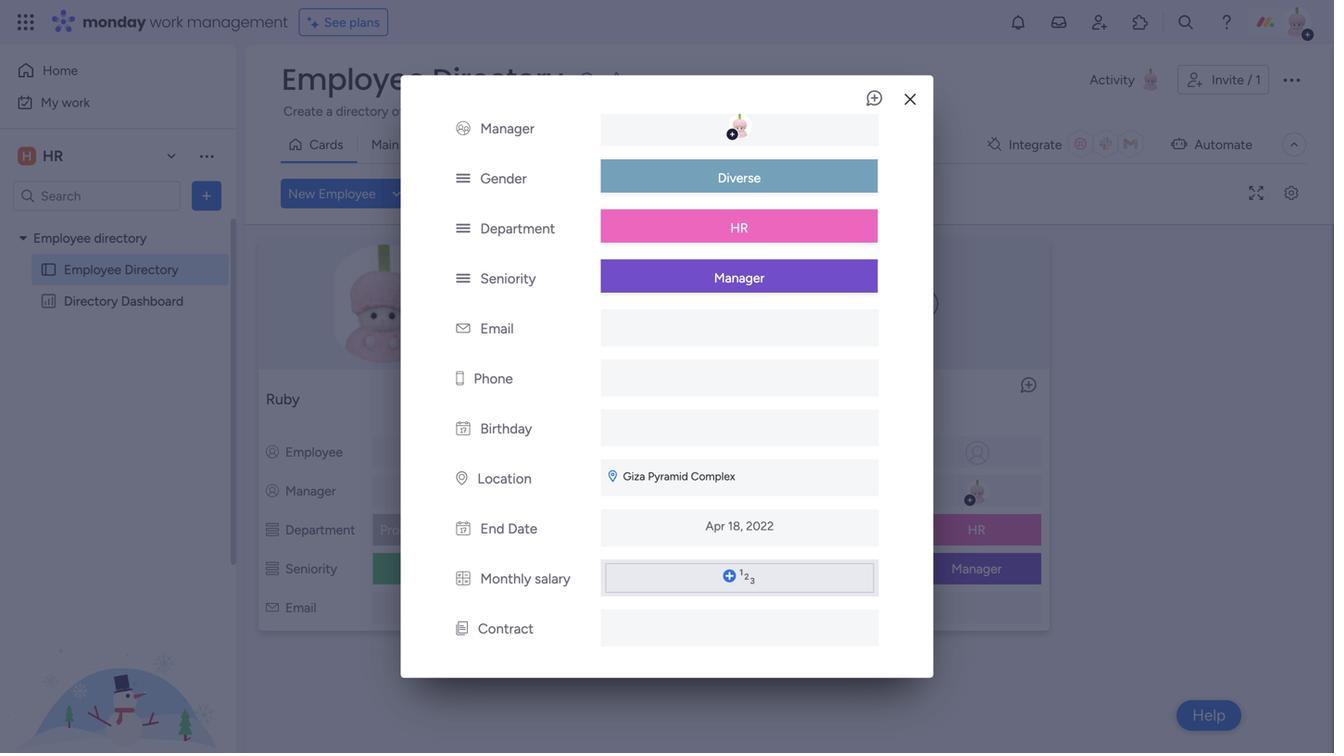 Task type: describe. For each thing, give the bounding box(es) containing it.
Employee Directory field
[[277, 59, 568, 100]]

main table button
[[357, 130, 447, 159]]

this
[[1061, 103, 1082, 119]]

be
[[984, 103, 999, 119]]

show board description image
[[576, 70, 598, 89]]

dialog containing manager
[[401, 0, 934, 678]]

activity button
[[1083, 65, 1170, 95]]

card cover image image for ruby
[[271, 245, 497, 363]]

department for mid-level
[[555, 522, 625, 538]]

salary
[[535, 571, 571, 587]]

workspace image
[[18, 146, 36, 166]]

public dashboard image
[[40, 292, 57, 310]]

monthly salary
[[481, 571, 571, 587]]

1 the from the left
[[736, 103, 755, 119]]

sort
[[721, 186, 746, 202]]

list box containing employee directory
[[0, 219, 236, 567]]

dashboard
[[121, 293, 184, 309]]

end date
[[481, 521, 538, 537]]

1 horizontal spatial employee directory
[[282, 59, 563, 100]]

invite members image
[[1091, 13, 1109, 32]]

monday
[[82, 12, 146, 32]]

automation
[[1179, 103, 1245, 119]]

0 horizontal spatial directory
[[94, 230, 147, 246]]

complex
[[691, 470, 735, 483]]

cards button
[[281, 130, 357, 159]]

dapulse person column image for manager
[[806, 483, 819, 499]]

row group containing ruby
[[249, 229, 1329, 644]]

production
[[380, 522, 444, 538]]

h
[[22, 148, 32, 164]]

employee 1
[[536, 391, 611, 408]]

filter by person image
[[512, 184, 542, 203]]

v2 status outline image for seniority
[[266, 561, 279, 577]]

my work button
[[11, 88, 199, 117]]

main table
[[371, 137, 433, 152]]

it
[[702, 522, 712, 538]]

employee inside the "new employee" button
[[319, 186, 376, 202]]

rubys
[[405, 601, 438, 616]]

gender
[[481, 170, 527, 187]]

Search in workspace field
[[39, 185, 155, 207]]

rubys email
[[405, 601, 470, 616]]

2 horizontal spatial card cover image image
[[909, 289, 939, 319]]

my work
[[41, 95, 90, 110]]

plans
[[349, 14, 380, 30]]

see more
[[845, 102, 901, 118]]

home
[[43, 63, 78, 78]]

giza
[[623, 470, 645, 483]]

apr
[[706, 519, 725, 534]]

v2 status image for gender
[[456, 170, 470, 187]]

employee 3
[[806, 391, 883, 408]]

of
[[392, 103, 404, 119]]

lottie animation element
[[0, 566, 236, 753]]

employee directory
[[33, 230, 147, 246]]

1 vertical spatial employee directory
[[64, 262, 179, 278]]

activity
[[1090, 72, 1135, 88]]

create
[[284, 103, 323, 119]]

to
[[1045, 103, 1057, 119]]

v2 email column image
[[266, 600, 279, 616]]

work for my
[[62, 95, 90, 110]]

dapulse person column image for employee
[[806, 444, 819, 460]]

filter button
[[598, 179, 686, 209]]

automate
[[1195, 137, 1253, 152]]

giza pyramid complex
[[623, 470, 735, 483]]

junececi7@gmail.com
[[654, 601, 773, 616]]

v2 location column image
[[456, 471, 467, 487]]

work for monday
[[150, 12, 183, 32]]

settings image
[[1277, 187, 1307, 201]]

v2 file column image
[[456, 621, 468, 637]]

lottie animation image
[[0, 566, 236, 753]]

2022
[[746, 519, 774, 534]]

seniority for ruby
[[285, 561, 337, 577]]

invite / 1
[[1212, 72, 1261, 88]]

board
[[1085, 103, 1119, 119]]

table
[[402, 137, 433, 152]]

monthly
[[481, 571, 531, 587]]

1 horizontal spatial directory
[[125, 262, 179, 278]]

apr 18, 2022
[[706, 519, 774, 534]]

cards
[[310, 137, 344, 152]]

1 inside button
[[1256, 72, 1261, 88]]

level
[[707, 561, 734, 577]]

0 vertical spatial directory
[[336, 103, 389, 119]]

0 horizontal spatial v2 status outline image
[[266, 522, 279, 538]]

v2 email column image for manager
[[806, 600, 819, 616]]

workspace selection element
[[18, 145, 66, 167]]

hr inside workspace selection "element"
[[43, 147, 63, 165]]

seniority for employee 1
[[555, 561, 607, 577]]

invite
[[1212, 72, 1245, 88]]

invite / 1 button
[[1178, 65, 1270, 95]]

see for see plans
[[324, 14, 346, 30]]

ruby anderson image
[[1283, 7, 1312, 37]]

recruitment
[[758, 103, 827, 119]]

ruby
[[266, 391, 300, 408]]

monday work management
[[82, 12, 288, 32]]

notifications image
[[1009, 13, 1028, 32]]



Task type: vqa. For each thing, say whether or not it's contained in the screenshot.
Add new question ICON
no



Task type: locate. For each thing, give the bounding box(es) containing it.
close image
[[905, 93, 916, 106]]

1 horizontal spatial v2 status outline image
[[536, 561, 549, 577]]

help image
[[1218, 13, 1236, 32]]

1 horizontal spatial work
[[150, 12, 183, 32]]

1 horizontal spatial directory
[[336, 103, 389, 119]]

1 vertical spatial 1
[[605, 391, 611, 408]]

0 vertical spatial v2 status outline image
[[536, 522, 549, 538]]

birthday
[[481, 421, 532, 437]]

0 vertical spatial v2 email column image
[[456, 320, 470, 337]]

automatically
[[903, 103, 981, 119]]

card cover image image
[[271, 245, 497, 363], [541, 245, 767, 363], [909, 289, 939, 319]]

2 vertical spatial hr
[[968, 522, 986, 538]]

v2 status outline image for department
[[536, 522, 549, 538]]

v2 status outline image
[[536, 522, 549, 538], [266, 561, 279, 577]]

1 vertical spatial v2 status outline image
[[266, 561, 279, 577]]

junececi7@gmail.com link
[[650, 601, 777, 616]]

dapulse person column image for employee
[[266, 444, 279, 460]]

1 dapulse person column image from the top
[[266, 444, 279, 460]]

1 vertical spatial v2 email column image
[[806, 600, 819, 616]]

v2 email column image
[[456, 320, 470, 337], [806, 600, 819, 616]]

dapulse date column image for birthday
[[456, 421, 470, 437]]

0 vertical spatial employee directory
[[282, 59, 563, 100]]

1 vertical spatial see
[[845, 102, 867, 118]]

1 vertical spatial dapulse date column image
[[456, 521, 470, 537]]

v2 status outline image up v2 email column image
[[266, 561, 279, 577]]

2 vertical spatial directory
[[64, 293, 118, 309]]

2 horizontal spatial hr
[[968, 522, 986, 538]]

mid-level
[[680, 561, 734, 577]]

work right my
[[62, 95, 90, 110]]

directory
[[336, 103, 389, 119], [94, 230, 147, 246]]

v2 status outline image up v2 email column image
[[266, 522, 279, 538]]

v2 status image
[[456, 170, 470, 187], [456, 220, 470, 237], [456, 270, 470, 287]]

0 horizontal spatial v2 status outline image
[[266, 561, 279, 577]]

work inside button
[[62, 95, 90, 110]]

new employee button
[[281, 179, 383, 209]]

0 horizontal spatial 1
[[605, 391, 611, 408]]

0 vertical spatial work
[[150, 12, 183, 32]]

2 v2 status image from the top
[[456, 220, 470, 237]]

dapulse date column image left end
[[456, 521, 470, 537]]

diverse
[[718, 170, 761, 186]]

2 dapulse person column image from the top
[[266, 483, 279, 499]]

1 horizontal spatial see
[[845, 102, 867, 118]]

production management
[[380, 522, 524, 538]]

v2 status outline image for employee 1
[[536, 561, 549, 577]]

sort button
[[691, 179, 757, 209]]

see left plans
[[324, 14, 346, 30]]

3
[[875, 391, 883, 408]]

a
[[326, 103, 333, 119]]

work
[[150, 12, 183, 32], [62, 95, 90, 110]]

1 v2 status image from the top
[[456, 170, 470, 187]]

dapulse date column image left the 'birthday'
[[456, 421, 470, 437]]

row group
[[249, 229, 1329, 644]]

executive
[[409, 561, 466, 577]]

create a directory of current and past employees. each applicant hired during the recruitment process can automatically be moved to this board using the automation center.
[[284, 103, 1289, 119]]

current
[[407, 103, 450, 119]]

phone
[[474, 371, 513, 387]]

applicant
[[606, 103, 660, 119]]

department for manager
[[481, 220, 555, 237]]

during
[[696, 103, 733, 119]]

using
[[1122, 103, 1153, 119]]

help
[[1193, 706, 1226, 725]]

2 dapulse date column image from the top
[[456, 521, 470, 537]]

dapulse person column image for manager
[[266, 483, 279, 499]]

hr for manager
[[731, 220, 749, 236]]

dialog
[[401, 0, 934, 678]]

add to favorites image
[[608, 70, 626, 89]]

each
[[575, 103, 603, 119]]

option
[[0, 222, 236, 225]]

1 vertical spatial directory
[[125, 262, 179, 278]]

process
[[830, 103, 876, 119]]

1 vertical spatial dapulse person column image
[[806, 483, 819, 499]]

2 vertical spatial v2 status image
[[456, 270, 470, 287]]

1 dapulse date column image from the top
[[456, 421, 470, 437]]

contract
[[478, 621, 534, 637]]

0 vertical spatial dapulse date column image
[[456, 421, 470, 437]]

v2 status image for department
[[456, 220, 470, 237]]

location
[[478, 471, 532, 487]]

0 vertical spatial v2 status image
[[456, 170, 470, 187]]

1 vertical spatial hr
[[731, 220, 749, 236]]

/
[[1248, 72, 1253, 88]]

management
[[187, 12, 288, 32]]

center.
[[1248, 103, 1289, 119]]

v2 status outline image right end
[[536, 522, 549, 538]]

seniority for employee 3
[[825, 561, 877, 577]]

see more link
[[843, 101, 902, 120]]

2 dapulse person column image from the top
[[806, 483, 819, 499]]

date
[[508, 521, 538, 537]]

hr
[[43, 147, 63, 165], [731, 220, 749, 236], [968, 522, 986, 538]]

directory right 'public dashboard' "icon"
[[64, 293, 118, 309]]

inbox image
[[1050, 13, 1069, 32]]

1 vertical spatial v2 status image
[[456, 220, 470, 237]]

directory
[[432, 59, 563, 100], [125, 262, 179, 278], [64, 293, 118, 309]]

2 horizontal spatial directory
[[432, 59, 563, 100]]

employee directory
[[282, 59, 563, 100], [64, 262, 179, 278]]

new
[[288, 186, 315, 202]]

0 vertical spatial dapulse person column image
[[806, 444, 819, 460]]

0 horizontal spatial see
[[324, 14, 346, 30]]

see inside button
[[324, 14, 346, 30]]

dapulse date column image
[[456, 421, 470, 437], [456, 521, 470, 537]]

main
[[371, 137, 399, 152]]

new employee
[[288, 186, 376, 202]]

the right using
[[1156, 103, 1175, 119]]

department
[[481, 220, 555, 237], [285, 522, 355, 538], [555, 522, 625, 538], [825, 522, 895, 538]]

0 horizontal spatial the
[[736, 103, 755, 119]]

hr for employee
[[968, 522, 986, 538]]

0 horizontal spatial directory
[[64, 293, 118, 309]]

end
[[481, 521, 505, 537]]

0 vertical spatial dapulse person column image
[[266, 444, 279, 460]]

1 horizontal spatial v2 status outline image
[[536, 522, 549, 538]]

the right during
[[736, 103, 755, 119]]

caret down image
[[19, 232, 27, 245]]

2 horizontal spatial v2 status outline image
[[806, 561, 819, 577]]

see left more
[[845, 102, 867, 118]]

open full screen image
[[1242, 187, 1272, 201]]

0 horizontal spatial employee directory
[[64, 262, 179, 278]]

can
[[879, 103, 900, 119]]

help button
[[1177, 701, 1242, 731]]

see plans
[[324, 14, 380, 30]]

integrate
[[1009, 137, 1062, 152]]

0 vertical spatial see
[[324, 14, 346, 30]]

dapulse integrations image
[[988, 138, 1002, 152]]

mid-
[[680, 561, 707, 577]]

management
[[447, 522, 524, 538]]

1 vertical spatial directory
[[94, 230, 147, 246]]

0 horizontal spatial card cover image image
[[271, 245, 497, 363]]

v2 status outline image for employee 3
[[806, 561, 819, 577]]

public board image
[[40, 261, 57, 278]]

search everything image
[[1177, 13, 1196, 32]]

list box
[[0, 219, 236, 567]]

v2 status outline image right monthly
[[536, 561, 549, 577]]

employee directory up "directory dashboard"
[[64, 262, 179, 278]]

directory dashboard
[[64, 293, 184, 309]]

filter
[[628, 186, 657, 202]]

Search field
[[446, 181, 502, 207]]

work right monday
[[150, 12, 183, 32]]

1 dapulse person column image from the top
[[806, 444, 819, 460]]

directory up the dashboard
[[125, 262, 179, 278]]

0 vertical spatial directory
[[432, 59, 563, 100]]

1 horizontal spatial v2 email column image
[[806, 600, 819, 616]]

my
[[41, 95, 59, 110]]

directory down search in workspace "field"
[[94, 230, 147, 246]]

directory up past
[[432, 59, 563, 100]]

1 horizontal spatial the
[[1156, 103, 1175, 119]]

2 the from the left
[[1156, 103, 1175, 119]]

v2 status outline image
[[266, 522, 279, 538], [536, 561, 549, 577], [806, 561, 819, 577]]

dapulse date column image for end date
[[456, 521, 470, 537]]

1 vertical spatial dapulse person column image
[[266, 483, 279, 499]]

manager
[[481, 120, 535, 137], [714, 270, 765, 286], [285, 483, 336, 499], [555, 483, 606, 499], [825, 483, 876, 499], [952, 561, 1002, 577]]

1 horizontal spatial hr
[[731, 220, 749, 236]]

v2 email column image for gender
[[456, 320, 470, 337]]

the
[[736, 103, 755, 119], [1156, 103, 1175, 119]]

and
[[453, 103, 474, 119]]

employee directory up current
[[282, 59, 563, 100]]

see for see more
[[845, 102, 867, 118]]

18,
[[728, 519, 743, 534]]

home button
[[11, 56, 199, 85]]

dapulse numbers column image
[[456, 571, 470, 587]]

dapulse person column image
[[266, 444, 279, 460], [266, 483, 279, 499]]

0 horizontal spatial work
[[62, 95, 90, 110]]

department for executive
[[285, 522, 355, 538]]

v2 status outline image right level
[[806, 561, 819, 577]]

3 v2 status image from the top
[[456, 270, 470, 287]]

see
[[324, 14, 346, 30], [845, 102, 867, 118]]

1 vertical spatial work
[[62, 95, 90, 110]]

dapulse person column image
[[806, 444, 819, 460], [806, 483, 819, 499]]

v2 phone column image
[[456, 371, 464, 387]]

employees.
[[506, 103, 572, 119]]

directory right a
[[336, 103, 389, 119]]

card cover image image for employee 1
[[541, 245, 767, 363]]

0 vertical spatial hr
[[43, 147, 63, 165]]

1
[[1256, 72, 1261, 88], [605, 391, 611, 408]]

seniority
[[481, 270, 536, 287], [285, 561, 337, 577], [555, 561, 607, 577], [825, 561, 877, 577]]

0 horizontal spatial v2 email column image
[[456, 320, 470, 337]]

pyramid
[[648, 470, 688, 483]]

1 horizontal spatial 1
[[1256, 72, 1261, 88]]

rubys email link
[[401, 601, 474, 616]]

arrow down image
[[663, 183, 686, 205]]

select product image
[[17, 13, 35, 32]]

apps image
[[1132, 13, 1150, 32]]

0 horizontal spatial hr
[[43, 147, 63, 165]]

v2 status image for seniority
[[456, 270, 470, 287]]

0 vertical spatial 1
[[1256, 72, 1261, 88]]

moved
[[1002, 103, 1042, 119]]

1 horizontal spatial card cover image image
[[541, 245, 767, 363]]

more
[[871, 102, 901, 118]]

hired
[[663, 103, 693, 119]]

past
[[477, 103, 503, 119]]

collapse board header image
[[1287, 137, 1302, 152]]

angle down image
[[392, 187, 401, 201]]

autopilot image
[[1172, 132, 1188, 155]]

v2 multiple person column image
[[456, 120, 470, 137]]

see plans button
[[299, 8, 388, 36]]



